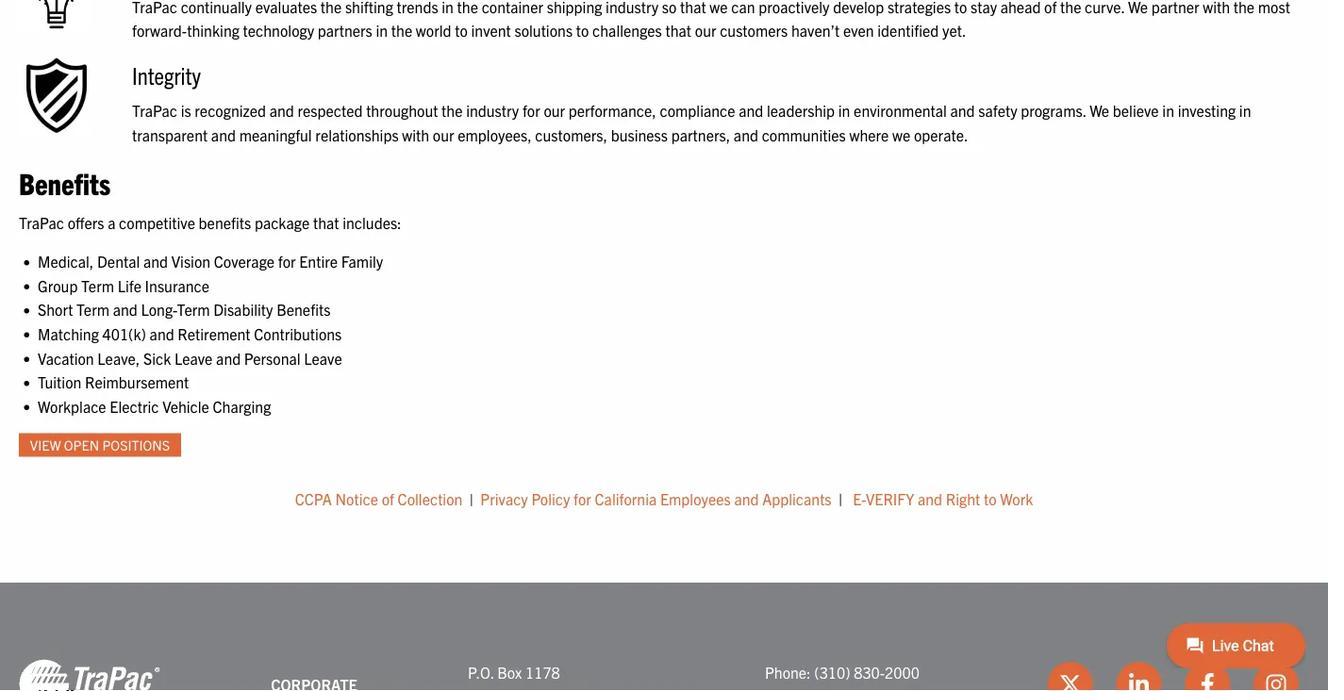 Task type: describe. For each thing, give the bounding box(es) containing it.
2 vertical spatial that
[[313, 213, 339, 232]]

collection
[[398, 490, 463, 509]]

term up matching
[[76, 301, 109, 320]]

includes:
[[343, 213, 402, 232]]

the up the "partners"
[[321, 0, 342, 16]]

to right world
[[455, 21, 468, 40]]

e-verify and right to work link
[[853, 490, 1034, 509]]

employees
[[661, 490, 731, 509]]

compliance
[[660, 101, 736, 120]]

container
[[482, 0, 544, 16]]

to down shipping
[[576, 21, 589, 40]]

verify
[[866, 490, 915, 509]]

meaningful
[[239, 125, 312, 144]]

leadership
[[767, 101, 835, 120]]

trapac for trapac is recognized and respected throughout the industry for our performance, compliance and leadership in environmental and safety programs. we believe in investing in transparent and meaningful relationships with our employees, customers, business partners, and communities where we operate.
[[132, 101, 177, 120]]

ccpa
[[295, 490, 332, 509]]

and up operate.
[[951, 101, 976, 120]]

transparent
[[132, 125, 208, 144]]

right
[[946, 490, 981, 509]]

investing
[[1179, 101, 1237, 120]]

benefits main content
[[0, 0, 1329, 527]]

forward-
[[132, 21, 187, 40]]

1 vertical spatial of
[[382, 490, 394, 509]]

applicants
[[763, 490, 832, 509]]

group
[[38, 277, 78, 295]]

trends
[[397, 0, 439, 16]]

benefits inside "medical, dental and vision coverage for entire family group term life insurance short term and long-term disability benefits matching 401(k) and retirement contributions vacation leave, sick leave and personal leave tuition reimbursement workplace electric vehicle charging"
[[277, 301, 331, 320]]

evaluates
[[255, 0, 317, 16]]

can
[[732, 0, 756, 16]]

1178
[[526, 664, 560, 683]]

communities
[[762, 125, 846, 144]]

even
[[844, 21, 875, 40]]

personal
[[244, 349, 301, 368]]

401(k)
[[102, 325, 146, 344]]

trapac continually evaluates the shifting trends in the container shipping industry so that we can proactively develop strategies to stay ahead of the curve. we partner with the most forward-thinking technology partners in the world to invent solutions to challenges that our customers haven't even identified yet.
[[132, 0, 1291, 40]]

term down "insurance"
[[177, 301, 210, 320]]

identified
[[878, 21, 939, 40]]

notice
[[336, 490, 378, 509]]

view open positions link
[[19, 434, 181, 458]]

stay
[[971, 0, 998, 16]]

medical, dental and vision coverage for entire family group term life insurance short term and long-term disability benefits matching 401(k) and retirement contributions vacation leave, sick leave and personal leave tuition reimbursement workplace electric vehicle charging
[[38, 252, 383, 416]]

safety
[[979, 101, 1018, 120]]

invent
[[471, 21, 511, 40]]

entire
[[299, 252, 338, 271]]

for inside trapac is recognized and respected throughout the industry for our performance, compliance and leadership in environmental and safety programs. we believe in investing in transparent and meaningful relationships with our employees, customers, business partners, and communities where we operate.
[[523, 101, 541, 120]]

and down retirement
[[216, 349, 241, 368]]

the down trends
[[392, 21, 413, 40]]

benefits
[[199, 213, 251, 232]]

and up meaningful
[[270, 101, 294, 120]]

technology
[[243, 21, 314, 40]]

sick
[[143, 349, 171, 368]]

competitive
[[119, 213, 195, 232]]

vision
[[172, 252, 211, 271]]

work
[[1001, 490, 1034, 509]]

charging
[[213, 397, 271, 416]]

of inside trapac continually evaluates the shifting trends in the container shipping industry so that we can proactively develop strategies to stay ahead of the curve. we partner with the most forward-thinking technology partners in the world to invent solutions to challenges that our customers haven't even identified yet.
[[1045, 0, 1057, 16]]

and right partners, at the top right of the page
[[734, 125, 759, 144]]

customers
[[720, 21, 788, 40]]

life
[[118, 277, 142, 295]]

policy
[[532, 490, 570, 509]]

in right 'investing'
[[1240, 101, 1252, 120]]

vehicle
[[162, 397, 209, 416]]

with inside trapac is recognized and respected throughout the industry for our performance, compliance and leadership in environmental and safety programs. we believe in investing in transparent and meaningful relationships with our employees, customers, business partners, and communities where we operate.
[[402, 125, 430, 144]]

business
[[611, 125, 668, 144]]

box
[[498, 664, 522, 683]]

p.o.
[[468, 664, 494, 683]]

term left the life
[[81, 277, 114, 295]]

0 vertical spatial benefits
[[19, 164, 111, 201]]

1 horizontal spatial our
[[544, 101, 565, 120]]

leave,
[[98, 349, 140, 368]]

in down shifting
[[376, 21, 388, 40]]

ccpa notice of collection link
[[295, 490, 463, 509]]

tuition
[[38, 373, 82, 392]]

vacation
[[38, 349, 94, 368]]

believe
[[1114, 101, 1160, 120]]

with inside trapac continually evaluates the shifting trends in the container shipping industry so that we can proactively develop strategies to stay ahead of the curve. we partner with the most forward-thinking technology partners in the world to invent solutions to challenges that our customers haven't even identified yet.
[[1204, 0, 1231, 16]]

the up 'invent'
[[457, 0, 479, 16]]

trapac is recognized and respected throughout the industry for our performance, compliance and leadership in environmental and safety programs. we believe in investing in transparent and meaningful relationships with our employees, customers, business partners, and communities where we operate.
[[132, 101, 1252, 144]]

and up "insurance"
[[143, 252, 168, 271]]

matching
[[38, 325, 99, 344]]

and down long-
[[150, 325, 174, 344]]

customers,
[[536, 125, 608, 144]]

world
[[416, 21, 452, 40]]

curve. we
[[1086, 0, 1149, 16]]

ccpa notice of collection | privacy policy for california employees and applicants |
[[295, 490, 843, 509]]

long-
[[141, 301, 177, 320]]

continually
[[181, 0, 252, 16]]

partners
[[318, 21, 373, 40]]

contributions
[[254, 325, 342, 344]]



Task type: vqa. For each thing, say whether or not it's contained in the screenshot.
and
yes



Task type: locate. For each thing, give the bounding box(es) containing it.
with down throughout
[[402, 125, 430, 144]]

california
[[595, 490, 657, 509]]

we
[[710, 0, 728, 16], [893, 125, 911, 144]]

2 | from the left
[[839, 490, 843, 509]]

term
[[81, 277, 114, 295], [76, 301, 109, 320], [177, 301, 210, 320]]

2 horizontal spatial for
[[574, 490, 592, 509]]

where
[[850, 125, 889, 144]]

package
[[255, 213, 310, 232]]

industry inside trapac continually evaluates the shifting trends in the container shipping industry so that we can proactively develop strategies to stay ahead of the curve. we partner with the most forward-thinking technology partners in the world to invent solutions to challenges that our customers haven't even identified yet.
[[606, 0, 659, 16]]

to
[[955, 0, 968, 16], [455, 21, 468, 40], [576, 21, 589, 40], [984, 490, 997, 509]]

we down environmental
[[893, 125, 911, 144]]

challenges
[[593, 21, 662, 40]]

relationships
[[316, 125, 399, 144]]

retirement
[[178, 325, 251, 344]]

1 leave from the left
[[175, 349, 213, 368]]

solutions
[[515, 21, 573, 40]]

trapac left offers
[[19, 213, 64, 232]]

and left the leadership
[[739, 101, 764, 120]]

trapac for trapac continually evaluates the shifting trends in the container shipping industry so that we can proactively develop strategies to stay ahead of the curve. we partner with the most forward-thinking technology partners in the world to invent solutions to challenges that our customers haven't even identified yet.
[[132, 0, 177, 16]]

of right the ahead
[[1045, 0, 1057, 16]]

partners,
[[672, 125, 731, 144]]

yet.
[[943, 21, 967, 40]]

shifting
[[345, 0, 393, 16]]

0 horizontal spatial |
[[470, 490, 474, 509]]

to left stay
[[955, 0, 968, 16]]

0 horizontal spatial we
[[710, 0, 728, 16]]

830-
[[854, 664, 885, 683]]

for left entire
[[278, 252, 296, 271]]

with right partner
[[1204, 0, 1231, 16]]

trapac
[[132, 0, 177, 16], [132, 101, 177, 120], [19, 213, 64, 232]]

0 vertical spatial with
[[1204, 0, 1231, 16]]

0 horizontal spatial benefits
[[19, 164, 111, 201]]

we inside trapac continually evaluates the shifting trends in the container shipping industry so that we can proactively develop strategies to stay ahead of the curve. we partner with the most forward-thinking technology partners in the world to invent solutions to challenges that our customers haven't even identified yet.
[[710, 0, 728, 16]]

0 vertical spatial our
[[695, 21, 717, 40]]

0 horizontal spatial for
[[278, 252, 296, 271]]

dental
[[97, 252, 140, 271]]

in up world
[[442, 0, 454, 16]]

develop
[[834, 0, 885, 16]]

we left can
[[710, 0, 728, 16]]

the up employees,
[[442, 101, 463, 120]]

1 vertical spatial our
[[544, 101, 565, 120]]

for inside "medical, dental and vision coverage for entire family group term life insurance short term and long-term disability benefits matching 401(k) and retirement contributions vacation leave, sick leave and personal leave tuition reimbursement workplace electric vehicle charging"
[[278, 252, 296, 271]]

0 horizontal spatial with
[[402, 125, 430, 144]]

and up 401(k)
[[113, 301, 138, 320]]

in
[[442, 0, 454, 16], [376, 21, 388, 40], [839, 101, 851, 120], [1163, 101, 1175, 120], [1240, 101, 1252, 120]]

and left applicants
[[735, 490, 759, 509]]

the left curve. we
[[1061, 0, 1082, 16]]

1 horizontal spatial with
[[1204, 0, 1231, 16]]

trapac up transparent on the left top
[[132, 101, 177, 120]]

industry up challenges
[[606, 0, 659, 16]]

of
[[1045, 0, 1057, 16], [382, 490, 394, 509]]

phone: (310) 830-2000
[[765, 664, 920, 683]]

view open positions
[[30, 437, 170, 454]]

trapac for trapac offers a competitive benefits package that includes:
[[19, 213, 64, 232]]

electric
[[110, 397, 159, 416]]

of right notice
[[382, 490, 394, 509]]

industry up employees,
[[466, 101, 519, 120]]

footer containing p.o. box 1178
[[0, 584, 1329, 692]]

1 vertical spatial trapac
[[132, 101, 177, 120]]

0 vertical spatial of
[[1045, 0, 1057, 16]]

insurance
[[145, 277, 210, 295]]

haven't
[[792, 21, 840, 40]]

0 vertical spatial trapac
[[132, 0, 177, 16]]

1 horizontal spatial we
[[893, 125, 911, 144]]

leave
[[175, 349, 213, 368], [304, 349, 342, 368]]

1 vertical spatial we
[[893, 125, 911, 144]]

1 horizontal spatial benefits
[[277, 301, 331, 320]]

2 horizontal spatial our
[[695, 21, 717, 40]]

positions
[[102, 437, 170, 454]]

to left work
[[984, 490, 997, 509]]

1 vertical spatial with
[[402, 125, 430, 144]]

reimbursement
[[85, 373, 189, 392]]

offers
[[68, 213, 104, 232]]

for up employees,
[[523, 101, 541, 120]]

0 horizontal spatial industry
[[466, 101, 519, 120]]

1 horizontal spatial industry
[[606, 0, 659, 16]]

2 vertical spatial trapac
[[19, 213, 64, 232]]

that up entire
[[313, 213, 339, 232]]

benefits up contributions
[[277, 301, 331, 320]]

industry
[[606, 0, 659, 16], [466, 101, 519, 120]]

we inside trapac is recognized and respected throughout the industry for our performance, compliance and leadership in environmental and safety programs. we believe in investing in transparent and meaningful relationships with our employees, customers, business partners, and communities where we operate.
[[893, 125, 911, 144]]

the
[[321, 0, 342, 16], [457, 0, 479, 16], [1061, 0, 1082, 16], [1234, 0, 1255, 16], [392, 21, 413, 40], [442, 101, 463, 120]]

short
[[38, 301, 73, 320]]

and
[[270, 101, 294, 120], [739, 101, 764, 120], [951, 101, 976, 120], [211, 125, 236, 144], [734, 125, 759, 144], [143, 252, 168, 271], [113, 301, 138, 320], [150, 325, 174, 344], [216, 349, 241, 368], [735, 490, 759, 509], [918, 490, 943, 509]]

that right so
[[681, 0, 707, 16]]

| left e-
[[839, 490, 843, 509]]

we
[[1090, 101, 1110, 120]]

trapac offers a competitive benefits package that includes:
[[19, 213, 402, 232]]

0 vertical spatial industry
[[606, 0, 659, 16]]

operate.
[[915, 125, 969, 144]]

0 horizontal spatial of
[[382, 490, 394, 509]]

1 vertical spatial that
[[666, 21, 692, 40]]

0 vertical spatial that
[[681, 0, 707, 16]]

that down so
[[666, 21, 692, 40]]

2 leave from the left
[[304, 349, 342, 368]]

that
[[681, 0, 707, 16], [666, 21, 692, 40], [313, 213, 339, 232]]

benefits
[[19, 164, 111, 201], [277, 301, 331, 320]]

respected
[[298, 101, 363, 120]]

privacy
[[481, 490, 528, 509]]

p.o. box 1178
[[468, 664, 560, 683]]

family
[[341, 252, 383, 271]]

corporate image
[[19, 659, 160, 692]]

our up customers, at the left top of the page
[[544, 101, 565, 120]]

ahead
[[1001, 0, 1042, 16]]

the left most
[[1234, 0, 1255, 16]]

0 vertical spatial we
[[710, 0, 728, 16]]

strategies
[[888, 0, 952, 16]]

in up where
[[839, 101, 851, 120]]

industry inside trapac is recognized and respected throughout the industry for our performance, compliance and leadership in environmental and safety programs. we believe in investing in transparent and meaningful relationships with our employees, customers, business partners, and communities where we operate.
[[466, 101, 519, 120]]

0 horizontal spatial our
[[433, 125, 455, 144]]

medical,
[[38, 252, 94, 271]]

throughout
[[366, 101, 438, 120]]

programs.
[[1021, 101, 1087, 120]]

open
[[64, 437, 99, 454]]

leave down retirement
[[175, 349, 213, 368]]

trapac inside trapac continually evaluates the shifting trends in the container shipping industry so that we can proactively develop strategies to stay ahead of the curve. we partner with the most forward-thinking technology partners in the world to invent solutions to challenges that our customers haven't even identified yet.
[[132, 0, 177, 16]]

is
[[181, 101, 191, 120]]

2 vertical spatial for
[[574, 490, 592, 509]]

our down throughout
[[433, 125, 455, 144]]

view
[[30, 437, 61, 454]]

| left privacy
[[470, 490, 474, 509]]

and left right
[[918, 490, 943, 509]]

0 vertical spatial for
[[523, 101, 541, 120]]

privacy policy for california employees and applicants link
[[481, 490, 832, 509]]

e-
[[853, 490, 866, 509]]

so
[[662, 0, 677, 16]]

recognized
[[195, 101, 266, 120]]

proactively
[[759, 0, 830, 16]]

0 horizontal spatial leave
[[175, 349, 213, 368]]

1 vertical spatial for
[[278, 252, 296, 271]]

coverage
[[214, 252, 275, 271]]

workplace
[[38, 397, 106, 416]]

trapac up the forward-
[[132, 0, 177, 16]]

our left customers
[[695, 21, 717, 40]]

benefits up offers
[[19, 164, 111, 201]]

footer
[[0, 584, 1329, 692]]

1 vertical spatial benefits
[[277, 301, 331, 320]]

1 horizontal spatial |
[[839, 490, 843, 509]]

2 vertical spatial our
[[433, 125, 455, 144]]

for right "policy"
[[574, 490, 592, 509]]

phone:
[[765, 664, 811, 683]]

(310)
[[815, 664, 851, 683]]

1 horizontal spatial of
[[1045, 0, 1057, 16]]

the inside trapac is recognized and respected throughout the industry for our performance, compliance and leadership in environmental and safety programs. we believe in investing in transparent and meaningful relationships with our employees, customers, business partners, and communities where we operate.
[[442, 101, 463, 120]]

in right believe
[[1163, 101, 1175, 120]]

1 | from the left
[[470, 490, 474, 509]]

most
[[1259, 0, 1291, 16]]

and down recognized
[[211, 125, 236, 144]]

our inside trapac continually evaluates the shifting trends in the container shipping industry so that we can proactively develop strategies to stay ahead of the curve. we partner with the most forward-thinking technology partners in the world to invent solutions to challenges that our customers haven't even identified yet.
[[695, 21, 717, 40]]

trapac inside trapac is recognized and respected throughout the industry for our performance, compliance and leadership in environmental and safety programs. we believe in investing in transparent and meaningful relationships with our employees, customers, business partners, and communities where we operate.
[[132, 101, 177, 120]]

leave down contributions
[[304, 349, 342, 368]]

1 horizontal spatial for
[[523, 101, 541, 120]]

shipping
[[547, 0, 603, 16]]

environmental
[[854, 101, 947, 120]]

1 horizontal spatial leave
[[304, 349, 342, 368]]

|
[[470, 490, 474, 509], [839, 490, 843, 509]]

1 vertical spatial industry
[[466, 101, 519, 120]]



